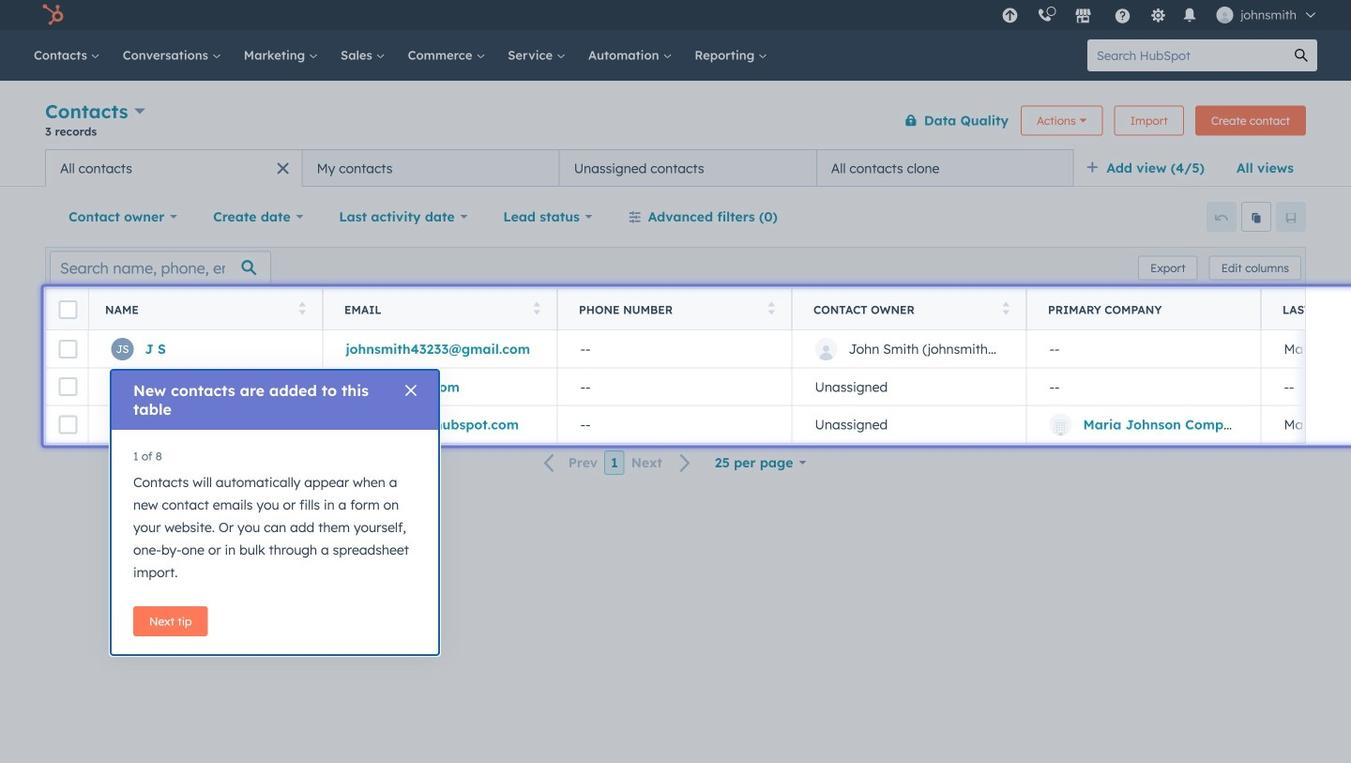Task type: describe. For each thing, give the bounding box(es) containing it.
john smith image
[[1217, 7, 1234, 23]]

press to sort. image
[[534, 302, 541, 315]]

pagination navigation
[[533, 450, 703, 476]]

close image
[[406, 385, 417, 396]]

2 press to sort. element from the left
[[534, 302, 541, 318]]

Search name, phone, email addresses, or company search field
[[50, 251, 271, 285]]

press to sort. image for 1st press to sort. element from left
[[299, 302, 306, 315]]

Search HubSpot search field
[[1088, 39, 1286, 71]]



Task type: locate. For each thing, give the bounding box(es) containing it.
press to sort. image
[[299, 302, 306, 315], [768, 302, 776, 315], [1003, 302, 1010, 315]]

1 press to sort. image from the left
[[299, 302, 306, 315]]

menu
[[993, 0, 1329, 30]]

3 press to sort. image from the left
[[1003, 302, 1010, 315]]

press to sort. element
[[299, 302, 306, 318], [534, 302, 541, 318], [768, 302, 776, 318], [1003, 302, 1010, 318]]

marketplaces image
[[1075, 8, 1092, 25]]

1 horizontal spatial press to sort. image
[[768, 302, 776, 315]]

2 press to sort. image from the left
[[768, 302, 776, 315]]

1 press to sort. element from the left
[[299, 302, 306, 318]]

press to sort. image for 2nd press to sort. element from the right
[[768, 302, 776, 315]]

3 press to sort. element from the left
[[768, 302, 776, 318]]

banner
[[45, 96, 1307, 149]]

press to sort. image for fourth press to sort. element from the left
[[1003, 302, 1010, 315]]

0 horizontal spatial press to sort. image
[[299, 302, 306, 315]]

2 horizontal spatial press to sort. image
[[1003, 302, 1010, 315]]

4 press to sort. element from the left
[[1003, 302, 1010, 318]]

column header
[[1027, 289, 1263, 330]]



Task type: vqa. For each thing, say whether or not it's contained in the screenshot.
column header
yes



